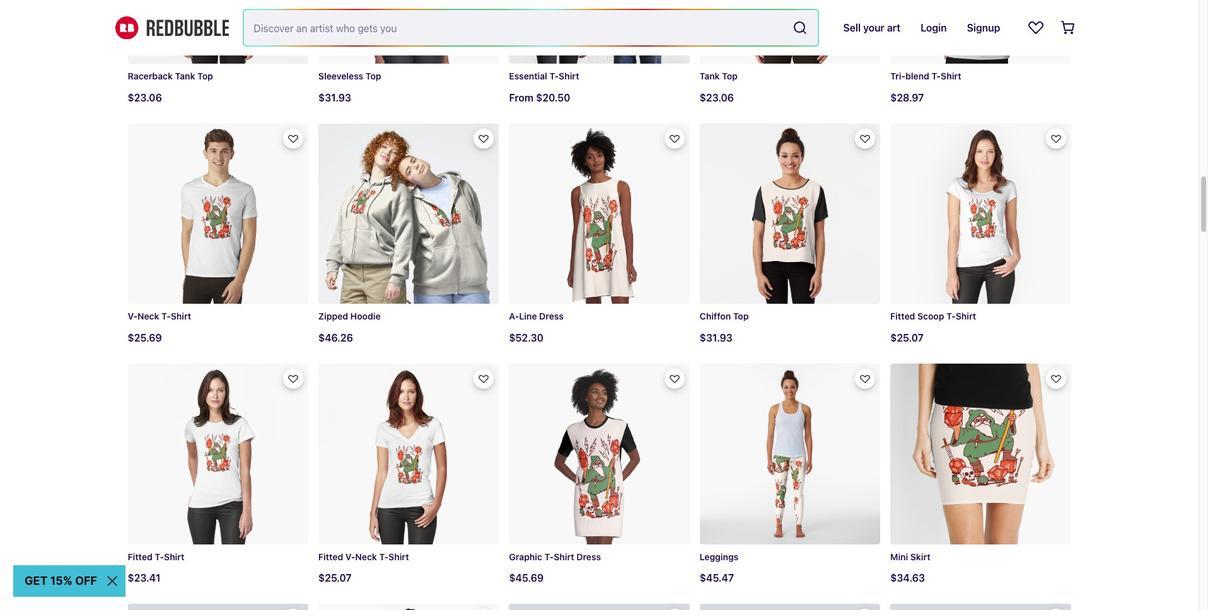 Task type: vqa. For each thing, say whether or not it's contained in the screenshot.


Task type: describe. For each thing, give the bounding box(es) containing it.
from $20.50
[[509, 92, 571, 103]]

graphic
[[509, 552, 543, 562]]

zipped hoodie
[[319, 311, 381, 322]]

a-line dress
[[509, 311, 564, 322]]

$25.07 for scoop
[[891, 333, 924, 344]]

racerback
[[128, 71, 173, 82]]

sleeveless
[[319, 71, 364, 82]]

top for sleeveless
[[366, 71, 381, 82]]

chiffon
[[700, 311, 731, 322]]

$23.06 for racerback
[[128, 92, 162, 103]]

Search term search field
[[244, 10, 788, 45]]

$23.06 for tank
[[700, 92, 734, 103]]

1 tank from the left
[[175, 71, 195, 82]]

$20.50
[[536, 92, 571, 103]]

$46.26
[[319, 333, 353, 344]]

leggings
[[700, 552, 739, 562]]

sleeveless top
[[319, 71, 381, 82]]

1 horizontal spatial dress
[[577, 552, 601, 562]]

$25.07 for v-
[[319, 573, 352, 584]]

essential
[[509, 71, 548, 82]]

$34.63
[[891, 573, 926, 584]]

$31.93 for sleeveless
[[319, 92, 351, 103]]

$31.93 for chiffon
[[700, 333, 733, 344]]

chiffon top
[[700, 311, 749, 322]]

0 horizontal spatial v-
[[128, 311, 138, 322]]

$28.97
[[891, 92, 924, 103]]

v-neck t-shirt
[[128, 311, 191, 322]]

0 vertical spatial neck
[[138, 311, 159, 322]]

tri-blend t-shirt
[[891, 71, 962, 82]]

redbubble logo image
[[115, 16, 229, 39]]



Task type: locate. For each thing, give the bounding box(es) containing it.
neck
[[138, 311, 159, 322], [355, 552, 377, 562]]

tri-
[[891, 71, 906, 82]]

0 vertical spatial dress
[[539, 311, 564, 322]]

v-
[[128, 311, 138, 322], [346, 552, 355, 562]]

$45.69
[[509, 573, 544, 584]]

top for chiffon
[[733, 311, 749, 322]]

$25.07 down scoop
[[891, 333, 924, 344]]

$23.06 down racerback
[[128, 92, 162, 103]]

$23.06
[[128, 92, 162, 103], [700, 92, 734, 103]]

1 horizontal spatial fitted
[[319, 552, 343, 562]]

0 vertical spatial v-
[[128, 311, 138, 322]]

$25.07 down fitted v-neck t-shirt
[[319, 573, 352, 584]]

fitted scoop t-shirt
[[891, 311, 977, 322]]

fitted for fitted t-shirt
[[128, 552, 153, 562]]

2 tank from the left
[[700, 71, 720, 82]]

line
[[519, 311, 537, 322]]

2 horizontal spatial fitted
[[891, 311, 916, 322]]

1 vertical spatial dress
[[577, 552, 601, 562]]

fitted
[[891, 311, 916, 322], [128, 552, 153, 562], [319, 552, 343, 562]]

0 horizontal spatial fitted
[[128, 552, 153, 562]]

top for tank
[[722, 71, 738, 82]]

$45.47
[[700, 573, 734, 584]]

1 horizontal spatial $31.93
[[700, 333, 733, 344]]

1 vertical spatial neck
[[355, 552, 377, 562]]

mini skirt
[[891, 552, 931, 562]]

1 horizontal spatial v-
[[346, 552, 355, 562]]

graphic t-shirt dress
[[509, 552, 601, 562]]

tank top
[[700, 71, 738, 82]]

1 vertical spatial $31.93
[[700, 333, 733, 344]]

top
[[198, 71, 213, 82], [366, 71, 381, 82], [722, 71, 738, 82], [733, 311, 749, 322]]

from
[[509, 92, 534, 103]]

$52.30
[[509, 333, 544, 344]]

0 vertical spatial $25.07
[[891, 333, 924, 344]]

a-
[[509, 311, 519, 322]]

fitted for fitted v-neck t-shirt
[[319, 552, 343, 562]]

$31.93 down the sleeveless
[[319, 92, 351, 103]]

1 horizontal spatial $25.07
[[891, 333, 924, 344]]

fitted v-neck t-shirt
[[319, 552, 409, 562]]

mini
[[891, 552, 909, 562]]

0 horizontal spatial neck
[[138, 311, 159, 322]]

$31.93
[[319, 92, 351, 103], [700, 333, 733, 344]]

0 horizontal spatial $23.06
[[128, 92, 162, 103]]

dress
[[539, 311, 564, 322], [577, 552, 601, 562]]

1 horizontal spatial neck
[[355, 552, 377, 562]]

1 horizontal spatial $23.06
[[700, 92, 734, 103]]

1 vertical spatial v-
[[346, 552, 355, 562]]

fitted for fitted scoop t-shirt
[[891, 311, 916, 322]]

0 horizontal spatial $25.07
[[319, 573, 352, 584]]

None field
[[244, 10, 818, 45]]

fitted t-shirt
[[128, 552, 185, 562]]

0 horizontal spatial dress
[[539, 311, 564, 322]]

0 horizontal spatial tank
[[175, 71, 195, 82]]

1 vertical spatial $25.07
[[319, 573, 352, 584]]

$25.69
[[128, 333, 162, 344]]

1 horizontal spatial tank
[[700, 71, 720, 82]]

0 vertical spatial $31.93
[[319, 92, 351, 103]]

$25.07
[[891, 333, 924, 344], [319, 573, 352, 584]]

$23.06 down tank top
[[700, 92, 734, 103]]

racerback tank top
[[128, 71, 213, 82]]

$31.93 down chiffon
[[700, 333, 733, 344]]

shirt
[[559, 71, 580, 82], [941, 71, 962, 82], [171, 311, 191, 322], [956, 311, 977, 322], [164, 552, 185, 562], [554, 552, 574, 562], [389, 552, 409, 562]]

skirt
[[911, 552, 931, 562]]

hoodie
[[351, 311, 381, 322]]

scoop
[[918, 311, 945, 322]]

$23.41
[[128, 573, 161, 584]]

2 $23.06 from the left
[[700, 92, 734, 103]]

blend
[[906, 71, 930, 82]]

essential t-shirt
[[509, 71, 580, 82]]

0 horizontal spatial $31.93
[[319, 92, 351, 103]]

tank
[[175, 71, 195, 82], [700, 71, 720, 82]]

1 $23.06 from the left
[[128, 92, 162, 103]]

t-
[[550, 71, 559, 82], [932, 71, 941, 82], [162, 311, 171, 322], [947, 311, 956, 322], [155, 552, 164, 562], [545, 552, 554, 562], [379, 552, 389, 562]]

zipped
[[319, 311, 348, 322]]



